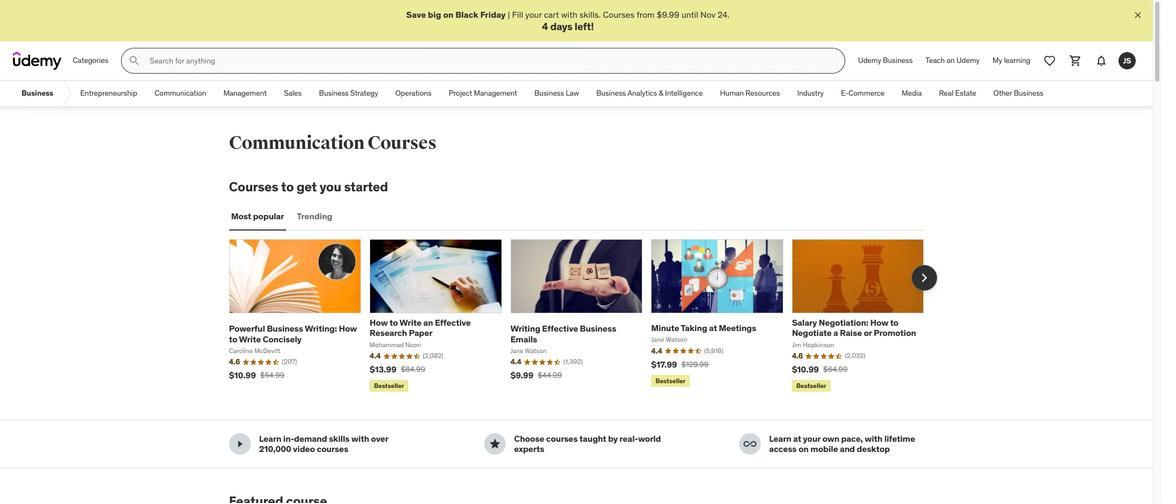 Task type: describe. For each thing, give the bounding box(es) containing it.
negotiate
[[792, 328, 832, 339]]

human resources
[[721, 89, 781, 98]]

effective inside 'writing effective business emails'
[[542, 324, 578, 335]]

learn for learn in-demand skills with over 210,000 video courses
[[259, 434, 282, 445]]

courses inside choose courses taught by real-world experts
[[546, 434, 578, 445]]

get
[[297, 179, 317, 196]]

video
[[293, 444, 315, 455]]

human
[[721, 89, 744, 98]]

learning
[[1005, 56, 1031, 65]]

raise
[[841, 328, 863, 339]]

most
[[231, 211, 251, 222]]

over
[[371, 434, 388, 445]]

big
[[428, 9, 442, 20]]

entrepreneurship link
[[72, 81, 146, 107]]

learn for learn at your own pace, with lifetime access on mobile and desktop
[[770, 434, 792, 445]]

courses inside save big on black friday | fill your cart with skills. courses from $9.99 until nov 24. 4 days left!
[[603, 9, 635, 20]]

business strategy link
[[311, 81, 387, 107]]

and
[[840, 444, 856, 455]]

operations
[[396, 89, 432, 98]]

writing effective business emails link
[[511, 324, 617, 345]]

business analytics & intelligence link
[[588, 81, 712, 107]]

own
[[823, 434, 840, 445]]

how to write an effective research paper
[[370, 318, 471, 339]]

0 horizontal spatial courses
[[229, 179, 279, 196]]

effective inside the how to write an effective research paper
[[435, 318, 471, 328]]

other business link
[[986, 81, 1053, 107]]

to inside 'salary negotiation: how to negotiate a raise or promotion'
[[891, 318, 899, 328]]

pace,
[[842, 434, 864, 445]]

other
[[994, 89, 1013, 98]]

close image
[[1133, 10, 1144, 20]]

communication link
[[146, 81, 215, 107]]

js
[[1124, 56, 1132, 66]]

friday
[[481, 9, 506, 20]]

days
[[551, 20, 573, 33]]

fill
[[512, 9, 524, 20]]

teach on udemy link
[[920, 48, 987, 74]]

writing:
[[305, 324, 337, 335]]

minute
[[652, 323, 680, 334]]

your inside learn at your own pace, with lifetime access on mobile and desktop
[[804, 434, 821, 445]]

paper
[[409, 328, 433, 339]]

media link
[[894, 81, 931, 107]]

nov
[[701, 9, 716, 20]]

teach
[[926, 56, 945, 65]]

lifetime
[[885, 434, 916, 445]]

udemy business link
[[852, 48, 920, 74]]

powerful business writing: how to write concisely
[[229, 324, 357, 345]]

arrow pointing to subcategory menu links image
[[62, 81, 72, 107]]

save
[[406, 9, 426, 20]]

trending button
[[295, 204, 335, 230]]

e-commerce
[[842, 89, 885, 98]]

communication for communication
[[154, 89, 206, 98]]

salary negotiation: how to negotiate a raise or promotion link
[[792, 318, 917, 339]]

real estate link
[[931, 81, 986, 107]]

real estate
[[940, 89, 977, 98]]

at inside learn at your own pace, with lifetime access on mobile and desktop
[[794, 434, 802, 445]]

next image
[[916, 270, 933, 287]]

a
[[834, 328, 839, 339]]

industry
[[798, 89, 824, 98]]

Search for anything text field
[[148, 52, 832, 70]]

powerful
[[229, 324, 265, 335]]

emails
[[511, 334, 538, 345]]

medium image for learn in-demand skills with over 210,000 video courses
[[233, 439, 246, 451]]

udemy business
[[859, 56, 913, 65]]

analytics
[[628, 89, 657, 98]]

commerce
[[849, 89, 885, 98]]

courses inside learn in-demand skills with over 210,000 video courses
[[317, 444, 349, 455]]

|
[[508, 9, 510, 20]]

project management link
[[440, 81, 526, 107]]

e-
[[842, 89, 849, 98]]

powerful business writing: how to write concisely link
[[229, 324, 357, 345]]

black
[[456, 9, 479, 20]]

salary
[[792, 318, 818, 328]]

courses to get you started
[[229, 179, 388, 196]]

save big on black friday | fill your cart with skills. courses from $9.99 until nov 24. 4 days left!
[[406, 9, 730, 33]]

with inside save big on black friday | fill your cart with skills. courses from $9.99 until nov 24. 4 days left!
[[562, 9, 578, 20]]

taught
[[580, 434, 607, 445]]

shopping cart with 0 items image
[[1070, 54, 1083, 67]]

writing effective business emails
[[511, 324, 617, 345]]

management inside project management link
[[474, 89, 518, 98]]

taking
[[681, 323, 708, 334]]

cart
[[544, 9, 559, 20]]

demand
[[294, 434, 327, 445]]

you
[[320, 179, 342, 196]]

operations link
[[387, 81, 440, 107]]

business analytics & intelligence
[[597, 89, 703, 98]]

industry link
[[789, 81, 833, 107]]

sales
[[284, 89, 302, 98]]

estate
[[956, 89, 977, 98]]

choose courses taught by real-world experts
[[514, 434, 661, 455]]

2 horizontal spatial on
[[947, 56, 955, 65]]



Task type: locate. For each thing, give the bounding box(es) containing it.
2 horizontal spatial how
[[871, 318, 889, 328]]

human resources link
[[712, 81, 789, 107]]

1 vertical spatial at
[[794, 434, 802, 445]]

learn inside learn in-demand skills with over 210,000 video courses
[[259, 434, 282, 445]]

2 vertical spatial courses
[[229, 179, 279, 196]]

0 horizontal spatial learn
[[259, 434, 282, 445]]

write left an
[[400, 318, 422, 328]]

effective right an
[[435, 318, 471, 328]]

on right big
[[443, 9, 454, 20]]

courses down the operations link
[[368, 132, 437, 155]]

1 horizontal spatial at
[[794, 434, 802, 445]]

communication
[[154, 89, 206, 98], [229, 132, 365, 155]]

business inside 'writing effective business emails'
[[580, 324, 617, 335]]

intelligence
[[665, 89, 703, 98]]

2 medium image from the left
[[489, 439, 502, 451]]

1 horizontal spatial write
[[400, 318, 422, 328]]

management left sales
[[224, 89, 267, 98]]

wishlist image
[[1044, 54, 1057, 67]]

0 horizontal spatial write
[[239, 334, 261, 345]]

from
[[637, 9, 655, 20]]

with inside learn at your own pace, with lifetime access on mobile and desktop
[[865, 434, 883, 445]]

0 horizontal spatial effective
[[435, 318, 471, 328]]

0 horizontal spatial how
[[339, 324, 357, 335]]

udemy up commerce
[[859, 56, 882, 65]]

your right 'fill'
[[526, 9, 542, 20]]

medium image left access
[[744, 439, 757, 451]]

business strategy
[[319, 89, 378, 98]]

minute taking at meetings
[[652, 323, 757, 334]]

learn left mobile
[[770, 434, 792, 445]]

3 medium image from the left
[[744, 439, 757, 451]]

0 horizontal spatial with
[[352, 434, 369, 445]]

to
[[281, 179, 294, 196], [390, 318, 398, 328], [891, 318, 899, 328], [229, 334, 237, 345]]

with up days
[[562, 9, 578, 20]]

business
[[884, 56, 913, 65], [22, 89, 53, 98], [319, 89, 349, 98], [535, 89, 564, 98], [597, 89, 626, 98], [1015, 89, 1044, 98], [267, 324, 303, 335], [580, 324, 617, 335]]

to left paper
[[390, 318, 398, 328]]

effective right writing
[[542, 324, 578, 335]]

2 vertical spatial on
[[799, 444, 809, 455]]

promotion
[[874, 328, 917, 339]]

business inside powerful business writing: how to write concisely
[[267, 324, 303, 335]]

your left own at the right bottom of the page
[[804, 434, 821, 445]]

popular
[[253, 211, 284, 222]]

courses right video
[[317, 444, 349, 455]]

until
[[682, 9, 699, 20]]

1 horizontal spatial effective
[[542, 324, 578, 335]]

choose
[[514, 434, 545, 445]]

communication for communication courses
[[229, 132, 365, 155]]

skills
[[329, 434, 350, 445]]

0 vertical spatial on
[[443, 9, 454, 20]]

medium image for choose courses taught by real-world experts
[[489, 439, 502, 451]]

courses
[[546, 434, 578, 445], [317, 444, 349, 455]]

desktop
[[857, 444, 890, 455]]

my
[[993, 56, 1003, 65]]

1 vertical spatial courses
[[368, 132, 437, 155]]

on
[[443, 9, 454, 20], [947, 56, 955, 65], [799, 444, 809, 455]]

resources
[[746, 89, 781, 98]]

0 horizontal spatial on
[[443, 9, 454, 20]]

trending
[[297, 211, 333, 222]]

entrepreneurship
[[80, 89, 137, 98]]

on inside learn at your own pace, with lifetime access on mobile and desktop
[[799, 444, 809, 455]]

real
[[940, 89, 954, 98]]

learn at your own pace, with lifetime access on mobile and desktop
[[770, 434, 916, 455]]

1 horizontal spatial communication
[[229, 132, 365, 155]]

1 vertical spatial your
[[804, 434, 821, 445]]

2 management from the left
[[474, 89, 518, 98]]

your inside save big on black friday | fill your cart with skills. courses from $9.99 until nov 24. 4 days left!
[[526, 9, 542, 20]]

write left concisely
[[239, 334, 261, 345]]

with
[[562, 9, 578, 20], [352, 434, 369, 445], [865, 434, 883, 445]]

1 horizontal spatial your
[[804, 434, 821, 445]]

on right teach
[[947, 56, 955, 65]]

medium image left 210,000 on the bottom left of the page
[[233, 439, 246, 451]]

or
[[864, 328, 873, 339]]

meetings
[[719, 323, 757, 334]]

learn left in-
[[259, 434, 282, 445]]

udemy image
[[13, 52, 62, 70]]

in-
[[283, 434, 294, 445]]

1 vertical spatial communication
[[229, 132, 365, 155]]

write
[[400, 318, 422, 328], [239, 334, 261, 345]]

learn
[[259, 434, 282, 445], [770, 434, 792, 445]]

project management
[[449, 89, 518, 98]]

at inside 'carousel' element
[[710, 323, 718, 334]]

write inside powerful business writing: how to write concisely
[[239, 334, 261, 345]]

media
[[902, 89, 922, 98]]

&
[[659, 89, 664, 98]]

to inside the how to write an effective research paper
[[390, 318, 398, 328]]

1 management from the left
[[224, 89, 267, 98]]

an
[[424, 318, 433, 328]]

how inside 'salary negotiation: how to negotiate a raise or promotion'
[[871, 318, 889, 328]]

communication courses
[[229, 132, 437, 155]]

how right writing:
[[339, 324, 357, 335]]

to right or
[[891, 318, 899, 328]]

research
[[370, 328, 407, 339]]

2 udemy from the left
[[957, 56, 980, 65]]

medium image
[[233, 439, 246, 451], [489, 439, 502, 451], [744, 439, 757, 451]]

submit search image
[[128, 54, 141, 67]]

courses left taught
[[546, 434, 578, 445]]

by
[[609, 434, 618, 445]]

with left the 'over'
[[352, 434, 369, 445]]

medium image left experts
[[489, 439, 502, 451]]

0 horizontal spatial udemy
[[859, 56, 882, 65]]

udemy left my
[[957, 56, 980, 65]]

at right taking
[[710, 323, 718, 334]]

business law link
[[526, 81, 588, 107]]

udemy
[[859, 56, 882, 65], [957, 56, 980, 65]]

skills.
[[580, 9, 601, 20]]

210,000
[[259, 444, 291, 455]]

to left the 'get'
[[281, 179, 294, 196]]

how inside powerful business writing: how to write concisely
[[339, 324, 357, 335]]

at left mobile
[[794, 434, 802, 445]]

management down search for anything text field
[[474, 89, 518, 98]]

teach on udemy
[[926, 56, 980, 65]]

1 horizontal spatial courses
[[368, 132, 437, 155]]

how right "raise"
[[871, 318, 889, 328]]

mobile
[[811, 444, 839, 455]]

how to write an effective research paper link
[[370, 318, 471, 339]]

categories
[[73, 56, 108, 65]]

0 vertical spatial write
[[400, 318, 422, 328]]

1 horizontal spatial on
[[799, 444, 809, 455]]

business link
[[13, 81, 62, 107]]

negotiation:
[[819, 318, 869, 328]]

2 horizontal spatial medium image
[[744, 439, 757, 451]]

1 horizontal spatial with
[[562, 9, 578, 20]]

to left concisely
[[229, 334, 237, 345]]

communication inside 'communication' link
[[154, 89, 206, 98]]

0 vertical spatial communication
[[154, 89, 206, 98]]

write inside the how to write an effective research paper
[[400, 318, 422, 328]]

0 vertical spatial at
[[710, 323, 718, 334]]

1 learn from the left
[[259, 434, 282, 445]]

0 horizontal spatial at
[[710, 323, 718, 334]]

learn in-demand skills with over 210,000 video courses
[[259, 434, 388, 455]]

how
[[370, 318, 388, 328], [871, 318, 889, 328], [339, 324, 357, 335]]

salary negotiation: how to negotiate a raise or promotion
[[792, 318, 917, 339]]

1 horizontal spatial courses
[[546, 434, 578, 445]]

started
[[344, 179, 388, 196]]

to inside powerful business writing: how to write concisely
[[229, 334, 237, 345]]

1 medium image from the left
[[233, 439, 246, 451]]

law
[[566, 89, 579, 98]]

1 horizontal spatial medium image
[[489, 439, 502, 451]]

medium image for learn at your own pace, with lifetime access on mobile and desktop
[[744, 439, 757, 451]]

1 horizontal spatial learn
[[770, 434, 792, 445]]

real-
[[620, 434, 638, 445]]

how left paper
[[370, 318, 388, 328]]

courses up most popular
[[229, 179, 279, 196]]

2 horizontal spatial courses
[[603, 9, 635, 20]]

learn inside learn at your own pace, with lifetime access on mobile and desktop
[[770, 434, 792, 445]]

1 horizontal spatial management
[[474, 89, 518, 98]]

0 horizontal spatial your
[[526, 9, 542, 20]]

your
[[526, 9, 542, 20], [804, 434, 821, 445]]

1 horizontal spatial udemy
[[957, 56, 980, 65]]

0 horizontal spatial medium image
[[233, 439, 246, 451]]

my learning link
[[987, 48, 1038, 74]]

writing
[[511, 324, 541, 335]]

e-commerce link
[[833, 81, 894, 107]]

most popular button
[[229, 204, 286, 230]]

courses left from
[[603, 9, 635, 20]]

sales link
[[275, 81, 311, 107]]

with inside learn in-demand skills with over 210,000 video courses
[[352, 434, 369, 445]]

concisely
[[263, 334, 302, 345]]

courses
[[603, 9, 635, 20], [368, 132, 437, 155], [229, 179, 279, 196]]

notifications image
[[1096, 54, 1109, 67]]

2 learn from the left
[[770, 434, 792, 445]]

categories button
[[66, 48, 115, 74]]

$9.99
[[657, 9, 680, 20]]

carousel element
[[229, 240, 938, 395]]

24.
[[718, 9, 730, 20]]

1 horizontal spatial how
[[370, 318, 388, 328]]

1 udemy from the left
[[859, 56, 882, 65]]

0 vertical spatial courses
[[603, 9, 635, 20]]

0 horizontal spatial management
[[224, 89, 267, 98]]

on inside save big on black friday | fill your cart with skills. courses from $9.99 until nov 24. 4 days left!
[[443, 9, 454, 20]]

1 vertical spatial on
[[947, 56, 955, 65]]

project
[[449, 89, 472, 98]]

js link
[[1115, 48, 1141, 74]]

0 vertical spatial your
[[526, 9, 542, 20]]

2 horizontal spatial with
[[865, 434, 883, 445]]

on left mobile
[[799, 444, 809, 455]]

0 horizontal spatial communication
[[154, 89, 206, 98]]

1 vertical spatial write
[[239, 334, 261, 345]]

how inside the how to write an effective research paper
[[370, 318, 388, 328]]

management link
[[215, 81, 275, 107]]

with right pace,
[[865, 434, 883, 445]]

0 horizontal spatial courses
[[317, 444, 349, 455]]



Task type: vqa. For each thing, say whether or not it's contained in the screenshot.
Fill
yes



